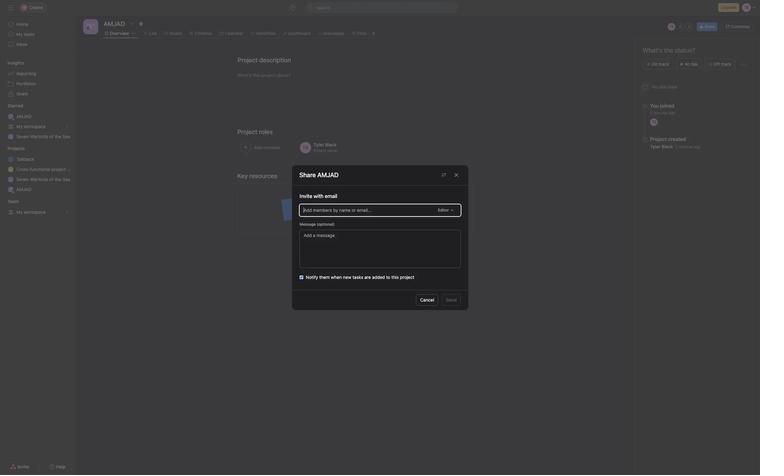 Task type: describe. For each thing, give the bounding box(es) containing it.
projects button
[[0, 146, 25, 152]]

shared
[[382, 195, 396, 200]]

editor
[[438, 208, 449, 213]]

overview
[[110, 31, 129, 36]]

reporting link
[[4, 69, 72, 79]]

(optional)
[[317, 222, 335, 227]]

my workspace inside teams element
[[16, 210, 46, 215]]

and
[[356, 202, 364, 207]]

share button
[[697, 22, 718, 31]]

new
[[343, 275, 351, 280]]

of for workspace
[[49, 134, 53, 139]]

cross-functional project plan
[[16, 167, 76, 172]]

share
[[705, 24, 715, 29]]

cancel button
[[416, 295, 438, 306]]

are
[[364, 275, 371, 280]]

message
[[300, 222, 316, 227]]

message (optional)
[[300, 222, 335, 227]]

my workspace link inside teams element
[[4, 207, 72, 217]]

my for seven warlords of the sea
[[16, 124, 23, 129]]

home
[[16, 21, 28, 27]]

messages link
[[319, 30, 345, 37]]

projects
[[8, 146, 25, 151]]

project created
[[650, 136, 686, 142]]

Project description title text field
[[234, 54, 293, 67]]

track for off track
[[721, 61, 732, 67]]

vision
[[397, 195, 409, 200]]

off track button
[[705, 59, 736, 70]]

global element
[[0, 15, 76, 53]]

off
[[714, 61, 720, 67]]

2 inside you joined 2 minutes ago
[[650, 111, 653, 115]]

project inside button
[[353, 215, 368, 220]]

when
[[331, 275, 342, 280]]

resources.
[[388, 202, 410, 207]]

starred
[[8, 103, 23, 108]]

them
[[319, 275, 330, 280]]

upgrade
[[721, 5, 737, 10]]

insights element
[[0, 57, 76, 100]]

warlords for functional
[[30, 177, 48, 182]]

on track button
[[643, 59, 673, 70]]

ago inside 'project created tyler black 2 minutes ago'
[[694, 145, 701, 149]]

align
[[330, 195, 340, 200]]

dashboard link
[[283, 30, 311, 37]]

starred button
[[0, 103, 23, 109]]

messages
[[324, 31, 345, 36]]

at risk
[[685, 61, 698, 67]]

minutes inside 'project created tyler black 2 minutes ago'
[[679, 145, 693, 149]]

project inside align your team around a shared vision with a project brief and supporting resources.
[[330, 202, 344, 207]]

sea for cross-functional project plan
[[62, 177, 70, 182]]

ago inside you joined 2 minutes ago
[[669, 111, 676, 115]]

list
[[149, 31, 157, 36]]

timeline
[[194, 31, 212, 36]]

talkback link
[[4, 154, 72, 164]]

insights
[[8, 60, 24, 66]]

amjad inside starred element
[[16, 114, 31, 119]]

tyler
[[650, 144, 661, 149]]

invite button
[[6, 462, 33, 473]]

projects element
[[0, 143, 76, 196]]

files link
[[352, 30, 367, 37]]

on track
[[652, 61, 669, 67]]

sea for my workspace
[[62, 134, 70, 139]]

cross-functional project plan link
[[4, 164, 76, 175]]

home link
[[4, 19, 72, 29]]

your
[[341, 195, 350, 200]]

insights button
[[0, 60, 24, 66]]

joined
[[660, 103, 675, 109]]

tyler black link
[[650, 144, 673, 149]]

at
[[685, 61, 689, 67]]

project left plan
[[51, 167, 66, 172]]

team
[[352, 195, 362, 200]]

at risk button
[[676, 59, 702, 70]]

2 inside 'project created tyler black 2 minutes ago'
[[676, 145, 678, 149]]

you joined button
[[650, 103, 676, 109]]

2 amjad link from the top
[[4, 185, 72, 195]]

send button
[[442, 295, 461, 306]]

seven for my
[[16, 134, 29, 139]]

what's the status?
[[643, 47, 696, 54]]

notify them when new tasks are added to this project
[[306, 275, 414, 280]]

project inside share amjad dialog
[[400, 275, 414, 280]]

share amjad
[[300, 171, 339, 179]]

Notify them when new tasks are added to this project checkbox
[[300, 276, 303, 279]]

brief inside "create project brief" button
[[369, 215, 379, 220]]

talkback
[[16, 157, 34, 162]]

tb button
[[668, 23, 675, 31]]

seven warlords of the sea for workspace
[[16, 134, 70, 139]]

around
[[363, 195, 377, 200]]

my tasks
[[16, 32, 34, 37]]

added
[[372, 275, 385, 280]]

list link
[[144, 30, 157, 37]]

Add members by name or email… text field
[[304, 206, 376, 214]]

portfolios
[[16, 81, 36, 86]]

risk
[[691, 61, 698, 67]]

my tasks link
[[4, 29, 72, 39]]

reporting
[[16, 71, 36, 76]]

share amjad dialog
[[292, 165, 468, 310]]

cross-
[[16, 167, 30, 172]]

tasks inside global element
[[24, 32, 34, 37]]

seven warlords of the sea for functional
[[16, 177, 70, 182]]



Task type: vqa. For each thing, say whether or not it's contained in the screenshot.
'workspace' inside Starred ELEMENT
yes



Task type: locate. For each thing, give the bounding box(es) containing it.
ago right black
[[694, 145, 701, 149]]

0 horizontal spatial ago
[[669, 111, 676, 115]]

track right off
[[721, 61, 732, 67]]

sea inside the projects element
[[62, 177, 70, 182]]

0 horizontal spatial invite
[[18, 464, 29, 470]]

amjad down "starred"
[[16, 114, 31, 119]]

0 horizontal spatial track
[[659, 61, 669, 67]]

0 horizontal spatial 2
[[650, 111, 653, 115]]

my inside starred element
[[16, 124, 23, 129]]

seven warlords of the sea link for functional
[[4, 175, 72, 185]]

of down 'cross-functional project plan'
[[49, 177, 53, 182]]

1 vertical spatial ago
[[694, 145, 701, 149]]

my for inbox
[[16, 32, 23, 37]]

my workspace inside starred element
[[16, 124, 46, 129]]

1 vertical spatial my
[[16, 124, 23, 129]]

seven down cross- at top
[[16, 177, 29, 182]]

1 horizontal spatial a
[[420, 195, 422, 200]]

plan
[[67, 167, 76, 172]]

workspace for my workspace link inside starred element
[[24, 124, 46, 129]]

Message (optional) text field
[[300, 230, 461, 268]]

on
[[652, 61, 658, 67]]

invite inside share amjad dialog
[[300, 193, 312, 199]]

amjad up team
[[16, 187, 31, 192]]

ago down joined
[[669, 111, 676, 115]]

brief
[[346, 202, 355, 207], [369, 215, 379, 220]]

of inside starred element
[[49, 134, 53, 139]]

invite for invite with email
[[300, 193, 312, 199]]

0 vertical spatial warlords
[[30, 134, 48, 139]]

teams element
[[0, 196, 76, 219]]

the status?
[[664, 47, 696, 54]]

2 my workspace link from the top
[[4, 207, 72, 217]]

track right on
[[659, 61, 669, 67]]

ago
[[669, 111, 676, 115], [694, 145, 701, 149]]

editor button
[[435, 206, 457, 215]]

create
[[338, 215, 352, 220]]

a
[[378, 195, 381, 200], [420, 195, 422, 200]]

2 down the you
[[650, 111, 653, 115]]

1 vertical spatial my workspace
[[16, 210, 46, 215]]

hide sidebar image
[[8, 5, 13, 10]]

1 workspace from the top
[[24, 124, 46, 129]]

1 warlords from the top
[[30, 134, 48, 139]]

project created tyler black 2 minutes ago
[[650, 136, 701, 149]]

inbox link
[[4, 39, 72, 49]]

team button
[[0, 199, 19, 205]]

tasks
[[24, 32, 34, 37], [353, 275, 363, 280]]

you joined 2 minutes ago
[[650, 103, 676, 115]]

my inside global element
[[16, 32, 23, 37]]

portfolios link
[[4, 79, 72, 89]]

2 vertical spatial my
[[16, 210, 23, 215]]

seven warlords of the sea link for workspace
[[4, 132, 72, 142]]

0 vertical spatial seven warlords of the sea link
[[4, 132, 72, 142]]

warlords inside the projects element
[[30, 177, 48, 182]]

with
[[410, 195, 419, 200]]

project roles
[[237, 128, 273, 135]]

project down align on the left of the page
[[330, 202, 344, 207]]

cancel
[[420, 297, 434, 303]]

0 vertical spatial sea
[[62, 134, 70, 139]]

0 vertical spatial invite
[[300, 193, 312, 199]]

seven warlords of the sea inside the projects element
[[16, 177, 70, 182]]

to
[[386, 275, 390, 280]]

0 vertical spatial seven
[[16, 134, 29, 139]]

workspace inside teams element
[[24, 210, 46, 215]]

invite with email
[[300, 193, 337, 199]]

brief down supporting
[[369, 215, 379, 220]]

dashboard
[[288, 31, 311, 36]]

2 seven warlords of the sea from the top
[[16, 177, 70, 182]]

brief down your
[[346, 202, 355, 207]]

1 vertical spatial 2
[[676, 145, 678, 149]]

minutes down you joined button
[[654, 111, 668, 115]]

warlords inside starred element
[[30, 134, 48, 139]]

my inside teams element
[[16, 210, 23, 215]]

tasks left are on the left bottom of the page
[[353, 275, 363, 280]]

2 right black
[[676, 145, 678, 149]]

1 vertical spatial tasks
[[353, 275, 363, 280]]

of
[[49, 134, 53, 139], [49, 177, 53, 182]]

this
[[391, 275, 399, 280]]

project down and
[[353, 215, 368, 220]]

1 vertical spatial seven warlords of the sea link
[[4, 175, 72, 185]]

create project brief
[[338, 215, 379, 220]]

2 a from the left
[[420, 195, 422, 200]]

1 vertical spatial brief
[[369, 215, 379, 220]]

1 my from the top
[[16, 32, 23, 37]]

brief inside align your team around a shared vision with a project brief and supporting resources.
[[346, 202, 355, 207]]

a up supporting
[[378, 195, 381, 200]]

the for workspace
[[55, 134, 61, 139]]

1 horizontal spatial ago
[[694, 145, 701, 149]]

0 horizontal spatial tasks
[[24, 32, 34, 37]]

supporting
[[365, 202, 387, 207]]

1 vertical spatial warlords
[[30, 177, 48, 182]]

0 vertical spatial seven warlords of the sea
[[16, 134, 70, 139]]

sea
[[62, 134, 70, 139], [62, 177, 70, 182]]

my workspace
[[16, 124, 46, 129], [16, 210, 46, 215]]

warlords
[[30, 134, 48, 139], [30, 177, 48, 182]]

notify
[[306, 275, 318, 280]]

1 of from the top
[[49, 134, 53, 139]]

0 horizontal spatial tb
[[652, 120, 657, 124]]

1 horizontal spatial tb
[[669, 24, 674, 29]]

1 vertical spatial amjad
[[16, 187, 31, 192]]

seven warlords of the sea link down functional
[[4, 175, 72, 185]]

calendar
[[225, 31, 243, 36]]

1 horizontal spatial tasks
[[353, 275, 363, 280]]

my up inbox
[[16, 32, 23, 37]]

tb down you joined 2 minutes ago
[[652, 120, 657, 124]]

0 vertical spatial 2
[[650, 111, 653, 115]]

2 my workspace from the top
[[16, 210, 46, 215]]

my workspace link inside starred element
[[4, 122, 72, 132]]

seven for cross-
[[16, 177, 29, 182]]

1 my workspace from the top
[[16, 124, 46, 129]]

seven inside the projects element
[[16, 177, 29, 182]]

None text field
[[102, 18, 127, 29]]

1 amjad link from the top
[[4, 112, 72, 122]]

1 vertical spatial workspace
[[24, 210, 46, 215]]

amjad link up teams element
[[4, 185, 72, 195]]

2 of from the top
[[49, 177, 53, 182]]

amjad
[[16, 114, 31, 119], [16, 187, 31, 192]]

0 vertical spatial workspace
[[24, 124, 46, 129]]

my down "starred"
[[16, 124, 23, 129]]

workspace inside starred element
[[24, 124, 46, 129]]

board link
[[164, 30, 182, 37]]

seven
[[16, 134, 29, 139], [16, 177, 29, 182]]

0 horizontal spatial minutes
[[654, 111, 668, 115]]

invite inside button
[[18, 464, 29, 470]]

1 vertical spatial my workspace link
[[4, 207, 72, 217]]

1 my workspace link from the top
[[4, 122, 72, 132]]

tasks down home
[[24, 32, 34, 37]]

amjad link down goals link
[[4, 112, 72, 122]]

0 vertical spatial amjad
[[16, 114, 31, 119]]

minutes right black
[[679, 145, 693, 149]]

1 sea from the top
[[62, 134, 70, 139]]

1 vertical spatial the
[[55, 177, 61, 182]]

0 vertical spatial of
[[49, 134, 53, 139]]

team
[[8, 199, 19, 204]]

2 my from the top
[[16, 124, 23, 129]]

1 vertical spatial seven
[[16, 177, 29, 182]]

of for functional
[[49, 177, 53, 182]]

my
[[16, 32, 23, 37], [16, 124, 23, 129], [16, 210, 23, 215]]

amjad link
[[4, 112, 72, 122], [4, 185, 72, 195]]

1 track from the left
[[659, 61, 669, 67]]

amjad link inside starred element
[[4, 112, 72, 122]]

invite for invite
[[18, 464, 29, 470]]

remove from starred image
[[139, 21, 144, 26]]

upgrade button
[[718, 3, 740, 12]]

1 seven warlords of the sea from the top
[[16, 134, 70, 139]]

board image
[[87, 23, 95, 31]]

1 horizontal spatial minutes
[[679, 145, 693, 149]]

2 workspace from the top
[[24, 210, 46, 215]]

1 seven from the top
[[16, 134, 29, 139]]

my workspace link down team
[[4, 207, 72, 217]]

tb up what's the status?
[[669, 24, 674, 29]]

1 horizontal spatial track
[[721, 61, 732, 67]]

0 vertical spatial tasks
[[24, 32, 34, 37]]

seven warlords of the sea up talkback link
[[16, 134, 70, 139]]

send
[[446, 297, 457, 303]]

the for functional
[[55, 177, 61, 182]]

0 vertical spatial the
[[55, 134, 61, 139]]

0 horizontal spatial brief
[[346, 202, 355, 207]]

0 vertical spatial amjad link
[[4, 112, 72, 122]]

2 warlords from the top
[[30, 177, 48, 182]]

2 seven from the top
[[16, 177, 29, 182]]

1 vertical spatial sea
[[62, 177, 70, 182]]

with email
[[314, 193, 337, 199]]

close this dialog image
[[454, 173, 459, 178]]

you
[[650, 103, 659, 109]]

1 horizontal spatial 2
[[676, 145, 678, 149]]

1 vertical spatial amjad link
[[4, 185, 72, 195]]

my workspace link down "starred"
[[4, 122, 72, 132]]

seven warlords of the sea down 'cross-functional project plan'
[[16, 177, 70, 182]]

my workspace link
[[4, 122, 72, 132], [4, 207, 72, 217]]

seven warlords of the sea link up talkback link
[[4, 132, 72, 142]]

warlords up talkback link
[[30, 134, 48, 139]]

tb
[[669, 24, 674, 29], [652, 120, 657, 124]]

2 track from the left
[[721, 61, 732, 67]]

workspace
[[24, 124, 46, 129], [24, 210, 46, 215]]

invite
[[300, 193, 312, 199], [18, 464, 29, 470]]

overview link
[[105, 30, 129, 37]]

1 a from the left
[[378, 195, 381, 200]]

1 the from the top
[[55, 134, 61, 139]]

1 amjad from the top
[[16, 114, 31, 119]]

create project brief button
[[330, 212, 380, 223]]

amjad inside the projects element
[[16, 187, 31, 192]]

sea inside starred element
[[62, 134, 70, 139]]

seven warlords of the sea inside starred element
[[16, 134, 70, 139]]

tasks inside share amjad dialog
[[353, 275, 363, 280]]

workspace for my workspace link in the teams element
[[24, 210, 46, 215]]

board
[[169, 31, 182, 36]]

2
[[650, 111, 653, 115], [676, 145, 678, 149]]

1 vertical spatial tb
[[652, 120, 657, 124]]

the inside starred element
[[55, 134, 61, 139]]

0 vertical spatial tb
[[669, 24, 674, 29]]

track for on track
[[659, 61, 669, 67]]

0 vertical spatial brief
[[346, 202, 355, 207]]

0 vertical spatial ago
[[669, 111, 676, 115]]

warlords down cross-functional project plan link
[[30, 177, 48, 182]]

key resources
[[237, 172, 277, 180]]

off track
[[714, 61, 732, 67]]

project permissions image
[[441, 173, 446, 178]]

0 vertical spatial my
[[16, 32, 23, 37]]

black
[[662, 144, 673, 149]]

what's
[[643, 47, 663, 54]]

of up talkback link
[[49, 134, 53, 139]]

timeline link
[[189, 30, 212, 37]]

of inside the projects element
[[49, 177, 53, 182]]

align your team around a shared vision with a project brief and supporting resources.
[[330, 195, 422, 207]]

project right this
[[400, 275, 414, 280]]

1 horizontal spatial invite
[[300, 193, 312, 199]]

1 vertical spatial minutes
[[679, 145, 693, 149]]

1 horizontal spatial brief
[[369, 215, 379, 220]]

starred element
[[0, 100, 76, 143]]

1 vertical spatial invite
[[18, 464, 29, 470]]

a right with at the top right of the page
[[420, 195, 422, 200]]

seven up projects on the left top
[[16, 134, 29, 139]]

2 sea from the top
[[62, 177, 70, 182]]

2 seven warlords of the sea link from the top
[[4, 175, 72, 185]]

1 seven warlords of the sea link from the top
[[4, 132, 72, 142]]

warlords for workspace
[[30, 134, 48, 139]]

seven inside starred element
[[16, 134, 29, 139]]

files
[[357, 31, 367, 36]]

workflow link
[[251, 30, 276, 37]]

0 vertical spatial minutes
[[654, 111, 668, 115]]

workflow
[[256, 31, 276, 36]]

tb inside 'button'
[[669, 24, 674, 29]]

my workspace down "starred"
[[16, 124, 46, 129]]

my workspace down team
[[16, 210, 46, 215]]

calendar link
[[220, 30, 243, 37]]

2 amjad from the top
[[16, 187, 31, 192]]

minutes inside you joined 2 minutes ago
[[654, 111, 668, 115]]

0 vertical spatial my workspace
[[16, 124, 46, 129]]

seven warlords of the sea link
[[4, 132, 72, 142], [4, 175, 72, 185]]

1 vertical spatial of
[[49, 177, 53, 182]]

2 the from the top
[[55, 177, 61, 182]]

inbox
[[16, 42, 27, 47]]

3 my from the top
[[16, 210, 23, 215]]

goals
[[16, 91, 28, 96]]

1 vertical spatial seven warlords of the sea
[[16, 177, 70, 182]]

the up talkback link
[[55, 134, 61, 139]]

0 horizontal spatial a
[[378, 195, 381, 200]]

my down team
[[16, 210, 23, 215]]

the down 'cross-functional project plan'
[[55, 177, 61, 182]]

0 vertical spatial my workspace link
[[4, 122, 72, 132]]



